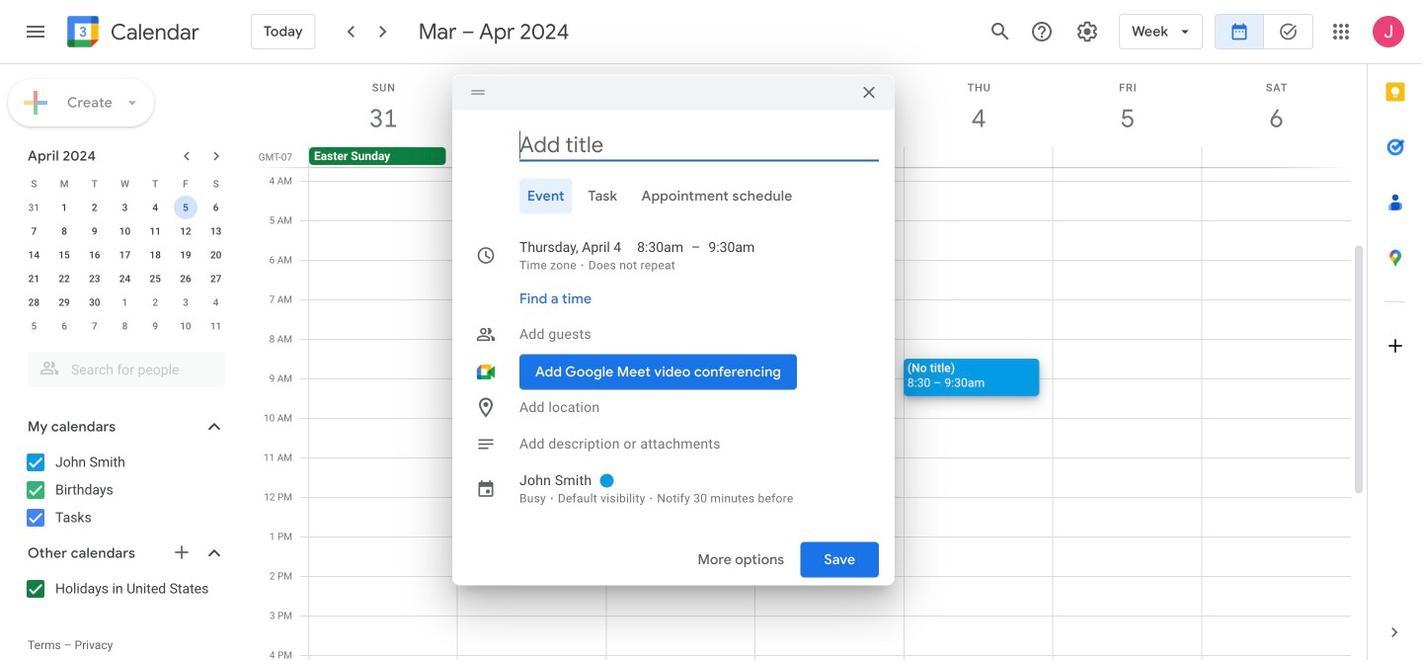 Task type: vqa. For each thing, say whether or not it's contained in the screenshot.
February 29 element
no



Task type: locate. For each thing, give the bounding box(es) containing it.
friday, april 5 element
[[1054, 64, 1203, 147]]

may 7 element
[[83, 314, 106, 338]]

3 element
[[113, 196, 137, 219]]

may 4 element
[[204, 290, 228, 314]]

14 element
[[22, 243, 46, 267]]

may 9 element
[[143, 314, 167, 338]]

17 element
[[113, 243, 137, 267]]

None search field
[[0, 344, 245, 387]]

22 element
[[52, 267, 76, 290]]

cell
[[309, 23, 458, 660], [458, 23, 607, 660], [607, 23, 756, 660], [756, 23, 905, 660], [904, 23, 1054, 660], [1054, 23, 1203, 660], [1203, 23, 1352, 660], [607, 147, 756, 167], [756, 147, 904, 167], [904, 147, 1053, 167], [1053, 147, 1202, 167], [1202, 147, 1351, 167], [170, 196, 201, 219]]

may 11 element
[[204, 314, 228, 338]]

30 element
[[83, 290, 106, 314]]

row group
[[19, 196, 231, 338]]

sunday, march 31 element
[[309, 64, 458, 147]]

may 10 element
[[174, 314, 198, 338]]

heading
[[107, 20, 199, 44]]

18 element
[[143, 243, 167, 267]]

main drawer image
[[24, 20, 47, 43]]

tab list
[[1368, 64, 1423, 605], [468, 178, 879, 214]]

5 element
[[174, 196, 198, 219]]

add other calendars image
[[172, 542, 192, 562]]

24 element
[[113, 267, 137, 290]]

row
[[300, 23, 1352, 660], [300, 147, 1368, 167], [19, 172, 231, 196], [19, 196, 231, 219], [19, 219, 231, 243], [19, 243, 231, 267], [19, 267, 231, 290], [19, 290, 231, 314], [19, 314, 231, 338]]

0 horizontal spatial tab list
[[468, 178, 879, 214]]

13 element
[[204, 219, 228, 243]]

saturday, april 6 element
[[1203, 64, 1352, 147]]

25 element
[[143, 267, 167, 290]]

may 5 element
[[22, 314, 46, 338]]

grid
[[253, 23, 1368, 660]]

29 element
[[52, 290, 76, 314]]

1 horizontal spatial tab list
[[1368, 64, 1423, 605]]

cell inside april 2024 grid
[[170, 196, 201, 219]]

my calendars list
[[4, 447, 245, 534]]

8 element
[[52, 219, 76, 243]]

20 element
[[204, 243, 228, 267]]

26 element
[[174, 267, 198, 290]]

may 8 element
[[113, 314, 137, 338]]

settings menu image
[[1076, 20, 1100, 43]]

to element
[[692, 238, 701, 257]]

23 element
[[83, 267, 106, 290]]



Task type: describe. For each thing, give the bounding box(es) containing it.
21 element
[[22, 267, 46, 290]]

7 element
[[22, 219, 46, 243]]

2 element
[[83, 196, 106, 219]]

may 2 element
[[143, 290, 167, 314]]

19 element
[[174, 243, 198, 267]]

may 3 element
[[174, 290, 198, 314]]

11 element
[[143, 219, 167, 243]]

10 element
[[113, 219, 137, 243]]

april 2024 grid
[[19, 172, 231, 338]]

16 element
[[83, 243, 106, 267]]

1 element
[[52, 196, 76, 219]]

heading inside calendar "element"
[[107, 20, 199, 44]]

12 element
[[174, 219, 198, 243]]

27 element
[[204, 267, 228, 290]]

15 element
[[52, 243, 76, 267]]

calendar element
[[63, 12, 199, 55]]

Search for people text field
[[40, 352, 213, 387]]

Add title text field
[[520, 130, 879, 160]]

may 6 element
[[52, 314, 76, 338]]

may 1 element
[[113, 290, 137, 314]]

6 element
[[204, 196, 228, 219]]

march 31 element
[[22, 196, 46, 219]]

28 element
[[22, 290, 46, 314]]

4 element
[[143, 196, 167, 219]]

9 element
[[83, 219, 106, 243]]



